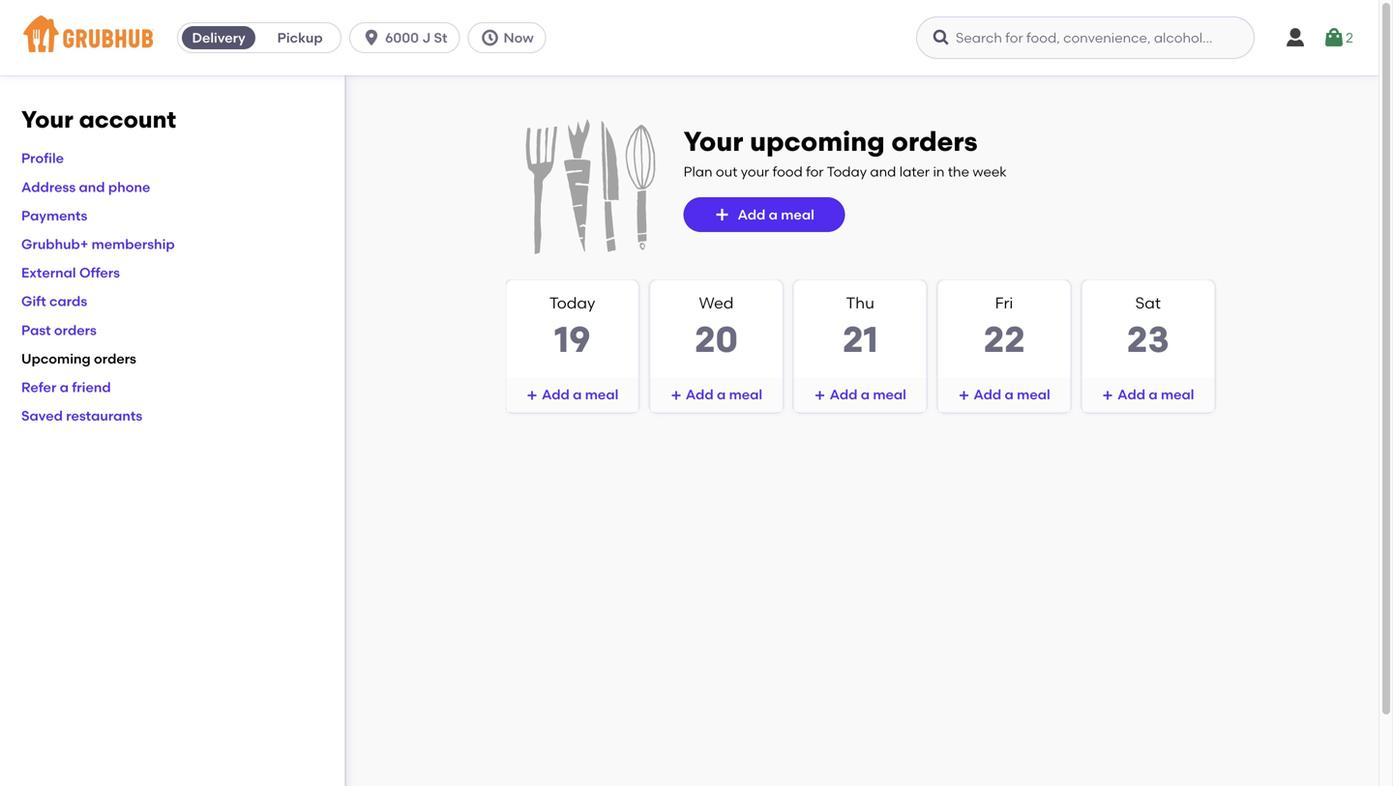 Task type: describe. For each thing, give the bounding box(es) containing it.
gift cards link
[[21, 293, 87, 310]]

today 19
[[550, 294, 596, 361]]

wed 20
[[695, 294, 738, 361]]

gift cards
[[21, 293, 87, 310]]

past
[[21, 322, 51, 339]]

upcoming
[[21, 351, 91, 367]]

sat 23
[[1127, 294, 1170, 361]]

now
[[504, 30, 534, 46]]

19
[[554, 318, 591, 361]]

phone
[[108, 179, 150, 195]]

a for 23
[[1149, 387, 1158, 403]]

thu 21
[[843, 294, 878, 361]]

grubhub+ membership link
[[21, 236, 175, 253]]

add a meal button for 21
[[795, 378, 926, 412]]

external offers link
[[21, 265, 120, 281]]

sat
[[1136, 294, 1161, 313]]

address
[[21, 179, 76, 195]]

grubhub+
[[21, 236, 88, 253]]

add a meal for 22
[[974, 387, 1051, 403]]

upcoming orders link
[[21, 351, 136, 367]]

your upcoming orders plan out your food for today and later in the week
[[684, 125, 1007, 180]]

add a meal button for 22
[[939, 378, 1070, 412]]

orders for upcoming orders
[[94, 351, 136, 367]]

out
[[716, 164, 738, 180]]

plan
[[684, 164, 713, 180]]

and inside your upcoming orders plan out your food for today and later in the week
[[870, 164, 897, 180]]

svg image for 20
[[670, 390, 682, 402]]

add a meal for 19
[[542, 387, 619, 403]]

meal for 21
[[873, 387, 907, 403]]

2
[[1346, 29, 1354, 46]]

refer
[[21, 379, 56, 396]]

0 horizontal spatial today
[[550, 294, 596, 313]]

external
[[21, 265, 76, 281]]

in
[[933, 164, 945, 180]]

payments link
[[21, 208, 87, 224]]

add for 20
[[686, 387, 714, 403]]

Search for food, convenience, alcohol... search field
[[916, 16, 1255, 59]]

2 button
[[1323, 20, 1354, 55]]

22
[[984, 318, 1025, 361]]

add a meal for 20
[[686, 387, 763, 403]]

fri 22
[[984, 294, 1025, 361]]

svg image inside main navigation navigation
[[1284, 26, 1307, 49]]

svg image for 22
[[958, 390, 970, 402]]

add for 19
[[542, 387, 570, 403]]

thu
[[846, 294, 875, 313]]

21
[[843, 318, 878, 361]]

external offers
[[21, 265, 120, 281]]

fri
[[996, 294, 1014, 313]]

meal for 19
[[585, 387, 619, 403]]

delivery
[[192, 30, 246, 46]]

6000 j st
[[385, 30, 448, 46]]

delivery button
[[178, 22, 259, 53]]

add a meal button for 23
[[1083, 378, 1214, 412]]

offers
[[79, 265, 120, 281]]

gift
[[21, 293, 46, 310]]



Task type: vqa. For each thing, say whether or not it's contained in the screenshot.
subscription pass icon corresponding to La Creme Cafe (Melrose Ave)
no



Task type: locate. For each thing, give the bounding box(es) containing it.
food
[[773, 164, 803, 180]]

your
[[21, 105, 73, 134], [684, 125, 744, 158]]

add for 23
[[1118, 387, 1146, 403]]

your up profile link
[[21, 105, 73, 134]]

add a meal button for 20
[[651, 378, 782, 412]]

profile link
[[21, 150, 64, 167]]

svg image for add a meal
[[814, 390, 826, 402]]

a
[[769, 206, 778, 223], [60, 379, 69, 396], [573, 387, 582, 403], [717, 387, 726, 403], [861, 387, 870, 403], [1005, 387, 1014, 403], [1149, 387, 1158, 403]]

20
[[695, 318, 738, 361]]

saved
[[21, 408, 63, 424]]

week
[[973, 164, 1007, 180]]

your
[[741, 164, 770, 180]]

st
[[434, 30, 448, 46]]

6000
[[385, 30, 419, 46]]

1 horizontal spatial and
[[870, 164, 897, 180]]

your up out
[[684, 125, 744, 158]]

a down '19'
[[573, 387, 582, 403]]

a right refer
[[60, 379, 69, 396]]

23
[[1127, 318, 1170, 361]]

svg image inside 2 'button'
[[1323, 26, 1346, 49]]

svg image inside 6000 j st button
[[362, 28, 381, 47]]

add a meal button down 22
[[939, 378, 1070, 412]]

0 vertical spatial today
[[827, 164, 867, 180]]

the
[[948, 164, 970, 180]]

add a meal down 23
[[1118, 387, 1195, 403]]

1 vertical spatial today
[[550, 294, 596, 313]]

2 vertical spatial orders
[[94, 351, 136, 367]]

meal down 22
[[1017, 387, 1051, 403]]

1 horizontal spatial your
[[684, 125, 744, 158]]

0 horizontal spatial your
[[21, 105, 73, 134]]

past orders
[[21, 322, 97, 339]]

add a meal button for 19
[[507, 378, 638, 412]]

orders inside your upcoming orders plan out your food for today and later in the week
[[892, 125, 978, 158]]

add a meal button down your
[[684, 197, 845, 232]]

and
[[870, 164, 897, 180], [79, 179, 105, 195]]

today
[[827, 164, 867, 180], [550, 294, 596, 313]]

add a meal for 23
[[1118, 387, 1195, 403]]

orders up friend
[[94, 351, 136, 367]]

add a meal button down 20
[[651, 378, 782, 412]]

add down 22
[[974, 387, 1002, 403]]

meal for 22
[[1017, 387, 1051, 403]]

wed
[[699, 294, 734, 313]]

your for upcoming
[[684, 125, 744, 158]]

a for 20
[[717, 387, 726, 403]]

main navigation navigation
[[0, 0, 1379, 75]]

svg image for 6000 j st
[[362, 28, 381, 47]]

a down 23
[[1149, 387, 1158, 403]]

today inside your upcoming orders plan out your food for today and later in the week
[[827, 164, 867, 180]]

your for account
[[21, 105, 73, 134]]

and left phone
[[79, 179, 105, 195]]

1 vertical spatial orders
[[54, 322, 97, 339]]

later
[[900, 164, 930, 180]]

your account
[[21, 105, 176, 134]]

svg image
[[1323, 26, 1346, 49], [362, 28, 381, 47], [480, 28, 500, 47], [932, 28, 951, 47], [814, 390, 826, 402]]

add
[[738, 206, 766, 223], [542, 387, 570, 403], [686, 387, 714, 403], [830, 387, 858, 403], [974, 387, 1002, 403], [1118, 387, 1146, 403]]

payments
[[21, 208, 87, 224]]

a down food
[[769, 206, 778, 223]]

add a meal down '19'
[[542, 387, 619, 403]]

profile
[[21, 150, 64, 167]]

6000 j st button
[[349, 22, 468, 53]]

your inside your upcoming orders plan out your food for today and later in the week
[[684, 125, 744, 158]]

and left later
[[870, 164, 897, 180]]

restaurants
[[66, 408, 142, 424]]

add for 22
[[974, 387, 1002, 403]]

meal down food
[[781, 206, 815, 223]]

meal down 23
[[1161, 387, 1195, 403]]

svg image for 2
[[1323, 26, 1346, 49]]

a down 22
[[1005, 387, 1014, 403]]

svg image for 23
[[1102, 390, 1114, 402]]

add down 23
[[1118, 387, 1146, 403]]

a for 21
[[861, 387, 870, 403]]

refer a friend
[[21, 379, 111, 396]]

svg image inside now button
[[480, 28, 500, 47]]

add a meal down 22
[[974, 387, 1051, 403]]

add down your
[[738, 206, 766, 223]]

pickup
[[277, 30, 323, 46]]

address and phone link
[[21, 179, 150, 195]]

meal for 20
[[729, 387, 763, 403]]

add a meal
[[738, 206, 815, 223], [542, 387, 619, 403], [686, 387, 763, 403], [830, 387, 907, 403], [974, 387, 1051, 403], [1118, 387, 1195, 403]]

add a meal button down the 21
[[795, 378, 926, 412]]

friend
[[72, 379, 111, 396]]

upcoming orders
[[21, 351, 136, 367]]

a down the 21
[[861, 387, 870, 403]]

grubhub+ membership
[[21, 236, 175, 253]]

past orders link
[[21, 322, 97, 339]]

add down '19'
[[542, 387, 570, 403]]

add a meal button down '19'
[[507, 378, 638, 412]]

add down the 21
[[830, 387, 858, 403]]

meal for 23
[[1161, 387, 1195, 403]]

add a meal down 20
[[686, 387, 763, 403]]

add a meal down the 21
[[830, 387, 907, 403]]

a for 22
[[1005, 387, 1014, 403]]

meal down '19'
[[585, 387, 619, 403]]

add a meal button down 23
[[1083, 378, 1214, 412]]

today up '19'
[[550, 294, 596, 313]]

today right for
[[827, 164, 867, 180]]

orders for past orders
[[54, 322, 97, 339]]

meal down the 21
[[873, 387, 907, 403]]

pickup button
[[259, 22, 341, 53]]

address and phone
[[21, 179, 150, 195]]

a down 20
[[717, 387, 726, 403]]

orders up upcoming orders link
[[54, 322, 97, 339]]

meal down 20
[[729, 387, 763, 403]]

cards
[[49, 293, 87, 310]]

1 horizontal spatial today
[[827, 164, 867, 180]]

add a meal for 21
[[830, 387, 907, 403]]

0 horizontal spatial and
[[79, 179, 105, 195]]

a for 19
[[573, 387, 582, 403]]

add a meal down food
[[738, 206, 815, 223]]

saved restaurants link
[[21, 408, 142, 424]]

svg image for now
[[480, 28, 500, 47]]

j
[[422, 30, 431, 46]]

add down 20
[[686, 387, 714, 403]]

membership
[[92, 236, 175, 253]]

orders up in
[[892, 125, 978, 158]]

0 vertical spatial orders
[[892, 125, 978, 158]]

for
[[806, 164, 824, 180]]

now button
[[468, 22, 554, 53]]

svg image
[[1284, 26, 1307, 49], [715, 207, 730, 223], [526, 390, 538, 402], [670, 390, 682, 402], [958, 390, 970, 402], [1102, 390, 1114, 402]]

add a meal button
[[684, 197, 845, 232], [507, 378, 638, 412], [651, 378, 782, 412], [795, 378, 926, 412], [939, 378, 1070, 412], [1083, 378, 1214, 412]]

saved restaurants
[[21, 408, 142, 424]]

meal
[[781, 206, 815, 223], [585, 387, 619, 403], [729, 387, 763, 403], [873, 387, 907, 403], [1017, 387, 1051, 403], [1161, 387, 1195, 403]]

svg image for 19
[[526, 390, 538, 402]]

upcoming
[[750, 125, 885, 158]]

refer a friend link
[[21, 379, 111, 396]]

account
[[79, 105, 176, 134]]

orders
[[892, 125, 978, 158], [54, 322, 97, 339], [94, 351, 136, 367]]

add for 21
[[830, 387, 858, 403]]



